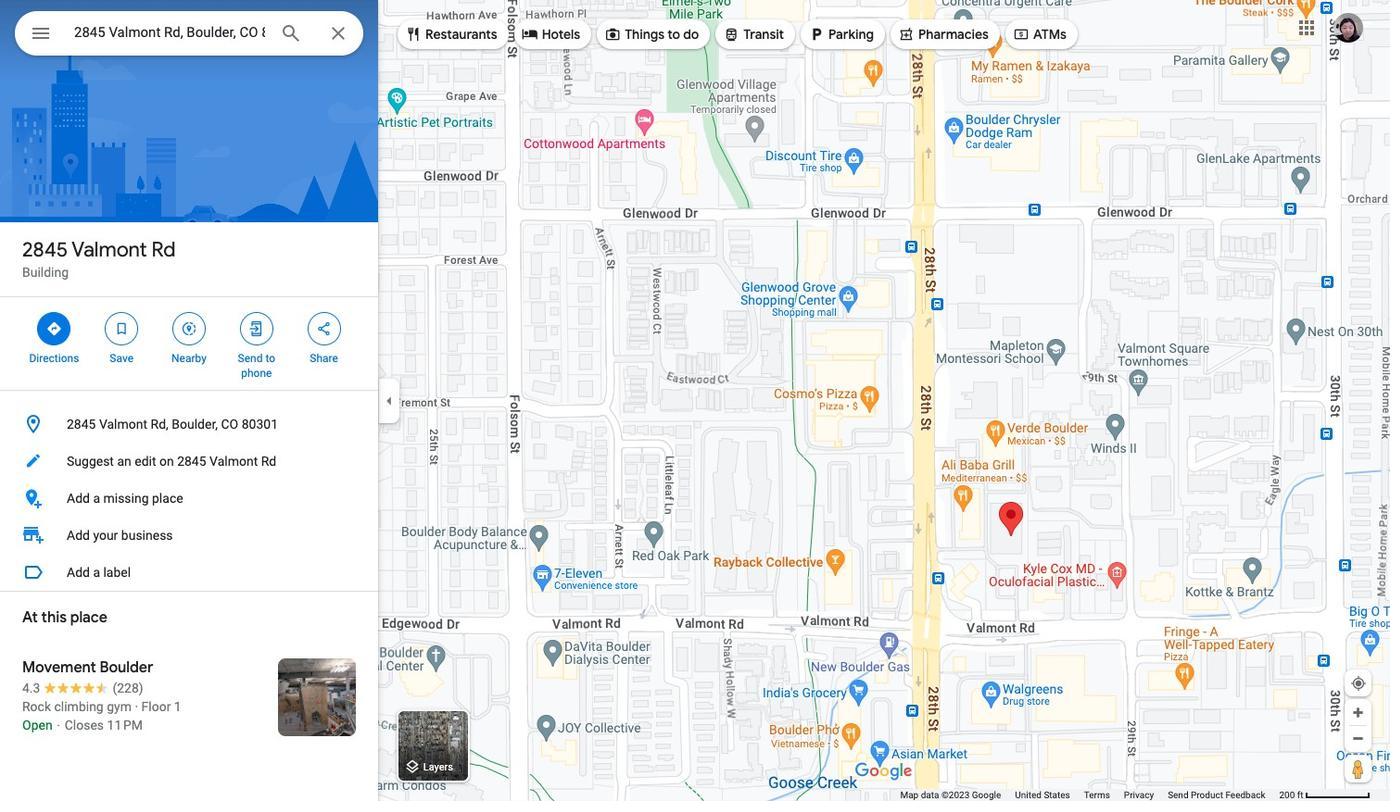 Task type: vqa. For each thing, say whether or not it's contained in the screenshot.


Task type: locate. For each thing, give the bounding box(es) containing it.
 button
[[15, 11, 67, 59]]

a left missing
[[93, 491, 100, 506]]

send left the product
[[1168, 790, 1189, 801]]

1 a from the top
[[93, 491, 100, 506]]

open
[[22, 718, 52, 733]]

1 vertical spatial 2845
[[67, 417, 96, 432]]

11 pm
[[107, 718, 143, 733]]

0 vertical spatial a
[[93, 491, 100, 506]]

on
[[159, 454, 174, 469]]

0 vertical spatial to
[[668, 26, 680, 43]]

2845 up suggest
[[67, 417, 96, 432]]

suggest
[[67, 454, 114, 469]]

do
[[683, 26, 699, 43]]

rd
[[152, 237, 176, 263], [261, 454, 276, 469]]

add down suggest
[[67, 491, 90, 506]]

add left label
[[67, 565, 90, 580]]

2 add from the top
[[67, 528, 90, 543]]

·
[[135, 700, 138, 714]]

place
[[152, 491, 183, 506], [70, 609, 107, 627]]

to inside  things to do
[[668, 26, 680, 43]]

send to phone
[[238, 352, 275, 380]]

2 vertical spatial add
[[67, 565, 90, 580]]

map data ©2023 google
[[900, 790, 1001, 801]]

footer
[[900, 790, 1279, 802]]

rd inside '2845 valmont rd building'
[[152, 237, 176, 263]]

0 vertical spatial valmont
[[72, 237, 147, 263]]

things
[[625, 26, 665, 43]]

1 horizontal spatial place
[[152, 491, 183, 506]]

send product feedback button
[[1168, 790, 1265, 802]]

a left label
[[93, 565, 100, 580]]

privacy
[[1124, 790, 1154, 801]]

send inside "send to phone"
[[238, 352, 263, 365]]


[[113, 319, 130, 339]]

atms
[[1033, 26, 1067, 43]]

0 horizontal spatial send
[[238, 352, 263, 365]]

None field
[[74, 21, 265, 44]]

footer inside google maps element
[[900, 790, 1279, 802]]

show street view coverage image
[[1345, 755, 1372, 783]]

 hotels
[[521, 24, 580, 44]]

footer containing map data ©2023 google
[[900, 790, 1279, 802]]

movement boulder
[[22, 659, 153, 677]]

1 horizontal spatial rd
[[261, 454, 276, 469]]

send inside "button"
[[1168, 790, 1189, 801]]

0 vertical spatial 2845
[[22, 237, 68, 263]]

to inside "send to phone"
[[265, 352, 275, 365]]

0 horizontal spatial rd
[[152, 237, 176, 263]]

2845 right on
[[177, 454, 206, 469]]

valmont
[[72, 237, 147, 263], [99, 417, 147, 432], [209, 454, 258, 469]]

1 horizontal spatial to
[[668, 26, 680, 43]]

terms button
[[1084, 790, 1110, 802]]

1 horizontal spatial send
[[1168, 790, 1189, 801]]

2845 inside '2845 valmont rd building'
[[22, 237, 68, 263]]

a inside button
[[93, 491, 100, 506]]

200 ft button
[[1279, 790, 1371, 801]]

0 vertical spatial place
[[152, 491, 183, 506]]

2845
[[22, 237, 68, 263], [67, 417, 96, 432], [177, 454, 206, 469]]

 transit
[[723, 24, 784, 44]]

valmont up 
[[72, 237, 147, 263]]

closes
[[65, 718, 104, 733]]


[[1013, 24, 1030, 44]]

place right 'this'
[[70, 609, 107, 627]]

0 vertical spatial rd
[[152, 237, 176, 263]]

add inside 'button'
[[67, 565, 90, 580]]

3 add from the top
[[67, 565, 90, 580]]

1 vertical spatial valmont
[[99, 417, 147, 432]]

hotels
[[542, 26, 580, 43]]

0 vertical spatial add
[[67, 491, 90, 506]]

pharmacies
[[918, 26, 989, 43]]

send
[[238, 352, 263, 365], [1168, 790, 1189, 801]]

valmont down co
[[209, 454, 258, 469]]

google maps element
[[0, 0, 1390, 802]]

1 vertical spatial to
[[265, 352, 275, 365]]

2 vertical spatial 2845
[[177, 454, 206, 469]]

send for send to phone
[[238, 352, 263, 365]]

layers
[[423, 762, 453, 774]]

valmont left rd,
[[99, 417, 147, 432]]

add
[[67, 491, 90, 506], [67, 528, 90, 543], [67, 565, 90, 580]]

add for add your business
[[67, 528, 90, 543]]

1 vertical spatial send
[[1168, 790, 1189, 801]]

a inside 'button'
[[93, 565, 100, 580]]

missing
[[103, 491, 149, 506]]

send up phone
[[238, 352, 263, 365]]

send for send product feedback
[[1168, 790, 1189, 801]]

 things to do
[[604, 24, 699, 44]]

0 horizontal spatial to
[[265, 352, 275, 365]]

feedback
[[1226, 790, 1265, 801]]

add inside button
[[67, 491, 90, 506]]


[[46, 319, 62, 339]]

2 a from the top
[[93, 565, 100, 580]]

business
[[121, 528, 173, 543]]

2845 valmont rd building
[[22, 237, 176, 280]]

co
[[221, 417, 238, 432]]

a
[[93, 491, 100, 506], [93, 565, 100, 580]]

2845 up building
[[22, 237, 68, 263]]

1 vertical spatial place
[[70, 609, 107, 627]]

to left do
[[668, 26, 680, 43]]

2845 for rd
[[22, 237, 68, 263]]

to up phone
[[265, 352, 275, 365]]

1 vertical spatial a
[[93, 565, 100, 580]]

phone
[[241, 367, 272, 380]]

2845 valmont rd, boulder, co 80301
[[67, 417, 278, 432]]

united states button
[[1015, 790, 1070, 802]]

save
[[110, 352, 133, 365]]

share
[[310, 352, 338, 365]]

a for label
[[93, 565, 100, 580]]

0 vertical spatial send
[[238, 352, 263, 365]]


[[316, 319, 332, 339]]

 restaurants
[[405, 24, 497, 44]]

1 vertical spatial add
[[67, 528, 90, 543]]

add left your
[[67, 528, 90, 543]]

 pharmacies
[[898, 24, 989, 44]]

 atms
[[1013, 24, 1067, 44]]

valmont for rd
[[72, 237, 147, 263]]

place down on
[[152, 491, 183, 506]]

(228)
[[113, 681, 143, 696]]

1 vertical spatial rd
[[261, 454, 276, 469]]

boulder
[[100, 659, 153, 677]]

valmont inside '2845 valmont rd building'
[[72, 237, 147, 263]]

1 add from the top
[[67, 491, 90, 506]]



Task type: describe. For each thing, give the bounding box(es) containing it.
200 ft
[[1279, 790, 1303, 801]]

privacy button
[[1124, 790, 1154, 802]]

⋅
[[56, 718, 61, 733]]

suggest an edit on 2845 valmont rd
[[67, 454, 276, 469]]

google
[[972, 790, 1001, 801]]


[[808, 24, 825, 44]]

actions for 2845 valmont rd region
[[0, 297, 378, 390]]

a for missing
[[93, 491, 100, 506]]

at this place
[[22, 609, 107, 627]]

rd inside button
[[261, 454, 276, 469]]

restaurants
[[425, 26, 497, 43]]


[[30, 20, 52, 46]]

add for add a missing place
[[67, 491, 90, 506]]

valmont for rd,
[[99, 417, 147, 432]]

2845 Valmont Rd, Boulder, CO 80301 field
[[15, 11, 363, 56]]

2845 valmont rd main content
[[0, 0, 378, 802]]

data
[[921, 790, 939, 801]]

directions
[[29, 352, 79, 365]]


[[405, 24, 422, 44]]

4.3 stars 228 reviews image
[[22, 679, 143, 698]]

2845 for rd,
[[67, 417, 96, 432]]

zoom in image
[[1351, 706, 1365, 720]]

1
[[174, 700, 181, 714]]

add a missing place button
[[0, 480, 378, 517]]

parking
[[829, 26, 874, 43]]


[[723, 24, 740, 44]]

ft
[[1297, 790, 1303, 801]]

show your location image
[[1350, 676, 1367, 692]]


[[898, 24, 915, 44]]

rock
[[22, 700, 51, 714]]

rock climbing gym · floor 1 open ⋅ closes 11 pm
[[22, 700, 181, 733]]

0 horizontal spatial place
[[70, 609, 107, 627]]

states
[[1044, 790, 1070, 801]]


[[521, 24, 538, 44]]

©2023
[[941, 790, 970, 801]]

4.3
[[22, 681, 40, 696]]


[[181, 319, 197, 339]]

nearby
[[171, 352, 207, 365]]

none field inside 2845 valmont rd, boulder, co 80301 field
[[74, 21, 265, 44]]

add your business
[[67, 528, 173, 543]]

suggest an edit on 2845 valmont rd button
[[0, 443, 378, 480]]

add a missing place
[[67, 491, 183, 506]]

map
[[900, 790, 919, 801]]

200
[[1279, 790, 1295, 801]]


[[604, 24, 621, 44]]


[[248, 319, 265, 339]]

rd,
[[151, 417, 168, 432]]

edit
[[135, 454, 156, 469]]

2 vertical spatial valmont
[[209, 454, 258, 469]]

send product feedback
[[1168, 790, 1265, 801]]

united
[[1015, 790, 1042, 801]]

place inside button
[[152, 491, 183, 506]]

label
[[103, 565, 131, 580]]

at
[[22, 609, 38, 627]]

an
[[117, 454, 131, 469]]

add a label
[[67, 565, 131, 580]]

 parking
[[808, 24, 874, 44]]

zoom out image
[[1351, 732, 1365, 746]]

80301
[[242, 417, 278, 432]]

movement
[[22, 659, 96, 677]]

gym
[[107, 700, 132, 714]]

your
[[93, 528, 118, 543]]

boulder,
[[172, 417, 218, 432]]

terms
[[1084, 790, 1110, 801]]

united states
[[1015, 790, 1070, 801]]

2845 valmont rd, boulder, co 80301 button
[[0, 406, 378, 443]]

add a label button
[[0, 554, 378, 591]]

product
[[1191, 790, 1223, 801]]

add your business link
[[0, 517, 378, 554]]

climbing
[[54, 700, 104, 714]]

floor
[[141, 700, 171, 714]]

building
[[22, 265, 69, 280]]

transit
[[743, 26, 784, 43]]

add for add a label
[[67, 565, 90, 580]]

collapse side panel image
[[379, 391, 399, 411]]

 search field
[[15, 11, 363, 59]]

this
[[41, 609, 67, 627]]

google account: michele murakami  
(michele.murakami@adept.ai) image
[[1334, 13, 1363, 42]]



